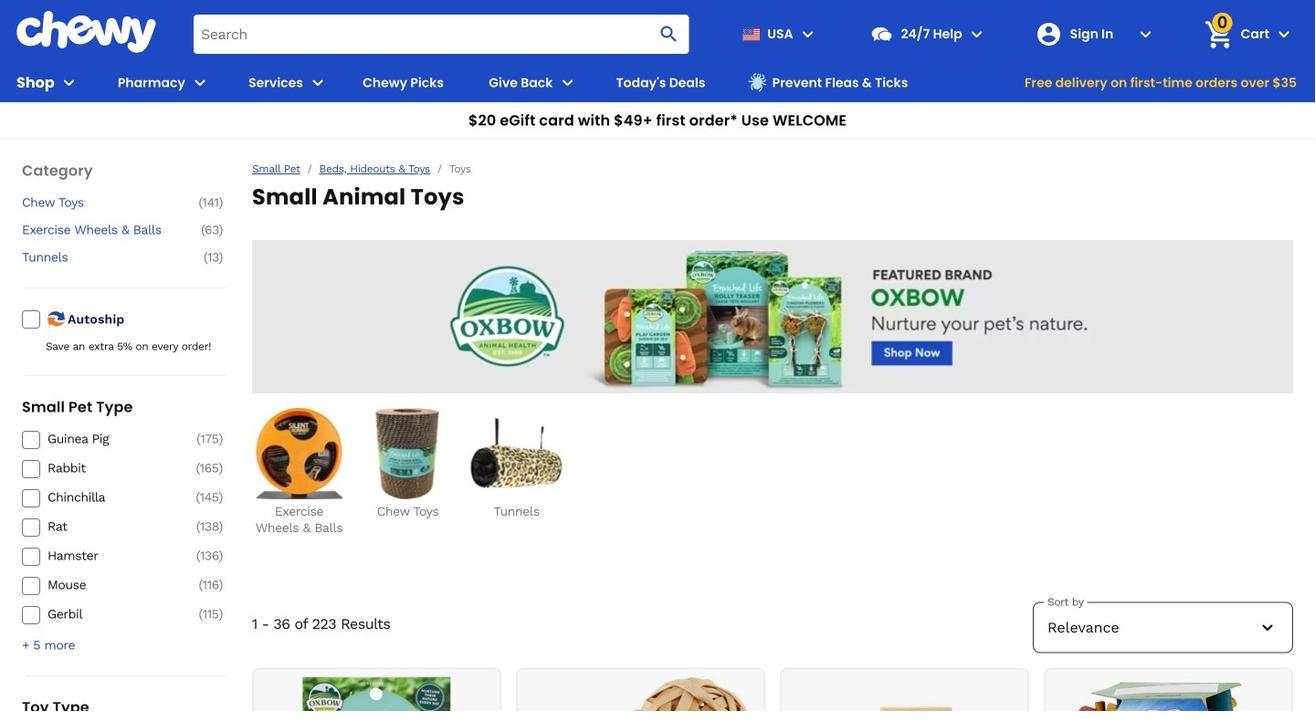 Task type: vqa. For each thing, say whether or not it's contained in the screenshot.
oxbow. featured brand oxbow. nurture your pet's nature. Image
yes



Task type: locate. For each thing, give the bounding box(es) containing it.
change region menu image
[[797, 23, 819, 45]]

items image
[[1203, 18, 1235, 51]]

submit search image
[[658, 23, 680, 45]]

naturals by rosewood trio of fun balls small pet toy, 3 count image
[[791, 677, 1018, 711]]

account menu image
[[1135, 23, 1157, 45]]

oxbow. featured brand oxbow. nurture your pet's nature. image
[[252, 240, 1293, 394]]

cart menu image
[[1273, 23, 1295, 45]]

Product search field
[[194, 14, 689, 54]]

list
[[252, 408, 1293, 537]]

chewy home image
[[16, 11, 157, 53]]

menu image
[[58, 72, 80, 94]]

tunnels image
[[471, 408, 562, 500]]

Search text field
[[194, 14, 689, 54]]

pharmacy menu image
[[189, 72, 211, 94]]

chew toys image
[[362, 408, 453, 500]]

site banner
[[0, 0, 1315, 140]]



Task type: describe. For each thing, give the bounding box(es) containing it.
exercise wheels & balls image
[[253, 408, 345, 500]]

oxbow enriched life timothy waffle small animal toy image
[[263, 677, 490, 711]]

give back menu image
[[557, 72, 578, 94]]

chewy support image
[[870, 22, 894, 46]]

frisco trio balls small pet chew toys image
[[527, 677, 754, 711]]

help menu image
[[966, 23, 988, 45]]

menu image
[[307, 72, 329, 94]]



